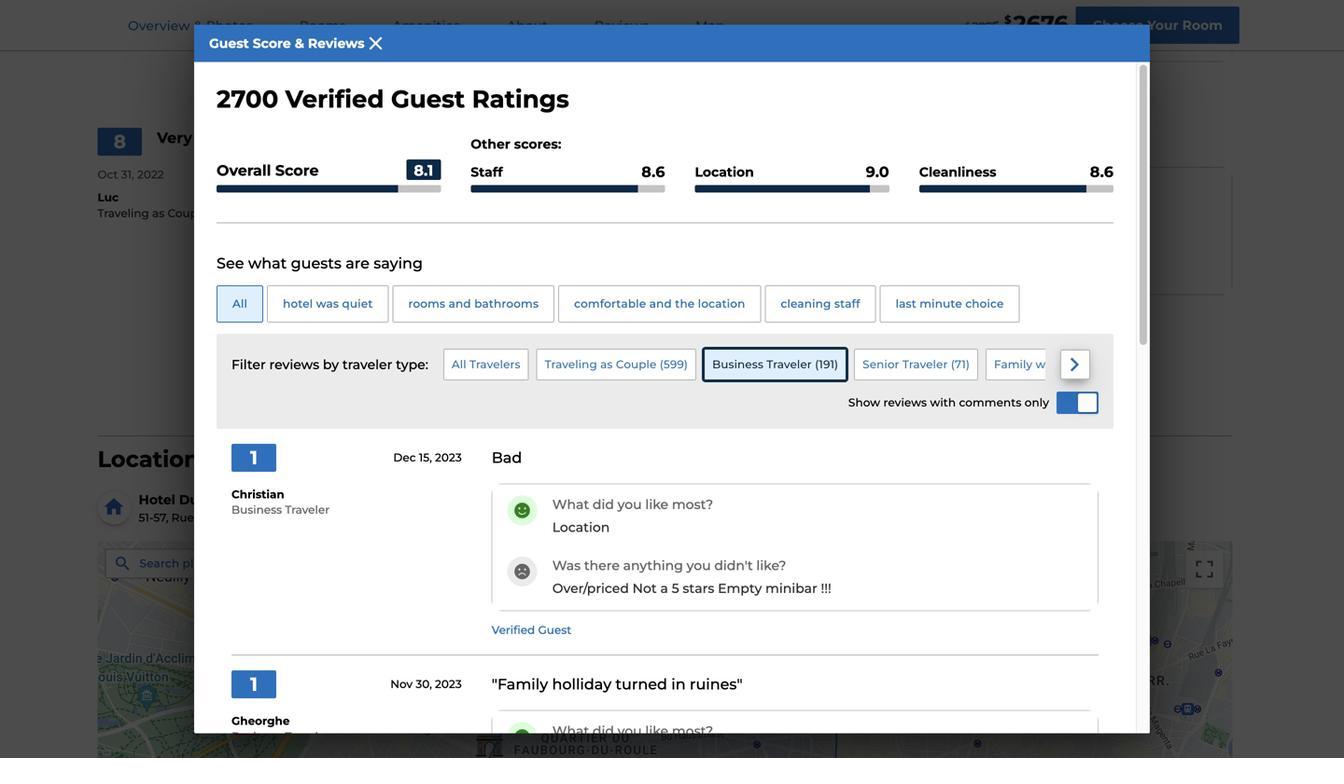 Task type: locate. For each thing, give the bounding box(es) containing it.
like down turned
[[645, 724, 668, 740]]

and inside the ac didnt work, room got to about 30 degrees celsius, so we had to sleep with the window open.     with a 5 star hotel we expect turndown service, didnt happen.    front desk was medium and concierge kept recommending tourist traps..
[[713, 31, 738, 47]]

0 vertical spatial all
[[232, 297, 247, 311]]

traveling down luc on the top of the page
[[98, 207, 149, 220]]

like? inside was there anything you didn't like? decor
[[533, 242, 563, 257]]

2 horizontal spatial reviews
[[668, 387, 725, 403]]

$ 2926 $ 2676
[[966, 10, 1069, 37]]

( up show all reviews button
[[660, 358, 664, 371]]

1 horizontal spatial traveling
[[545, 358, 597, 371]]

verified down turndown
[[285, 84, 384, 114]]

0 horizontal spatial couple
[[167, 207, 208, 220]]

minute
[[920, 297, 962, 311]]

2 vertical spatial what
[[552, 724, 589, 740]]

Search places or add an address checkbox
[[105, 549, 364, 579]]

family
[[994, 358, 1033, 371]]

score down photos
[[253, 35, 291, 51]]

0 vertical spatial 5
[[1043, 11, 1050, 27]]

1 horizontal spatial 5
[[1043, 11, 1050, 27]]

didn't inside was there anything you didn't like? decor
[[491, 242, 529, 257]]

was up over/priced
[[552, 558, 581, 574]]

1 vertical spatial 5
[[672, 581, 679, 597]]

0 horizontal spatial traveling
[[98, 207, 149, 220]]

was there anything you didn't like? over/priced not a 5 stars empty minibar !!!
[[552, 558, 832, 597]]

anything up rooms
[[399, 242, 459, 257]]

couple
[[167, 207, 208, 220], [616, 358, 657, 371]]

0 horizontal spatial de
[[197, 511, 213, 525]]

business down location
[[712, 358, 764, 371]]

2 8.6 from the left
[[1090, 163, 1114, 181]]

didnt
[[379, 11, 415, 27], [451, 31, 487, 47]]

0 horizontal spatial reviews
[[308, 35, 365, 51]]

you up rooms and bathrooms
[[463, 242, 487, 257]]

1 vertical spatial was
[[552, 558, 581, 574]]

what up are
[[328, 180, 365, 196]]

1 horizontal spatial the
[[872, 11, 895, 27]]

score right overall
[[275, 161, 319, 180]]

business inside gheorghe business traveler
[[231, 731, 282, 744]]

the
[[328, 11, 353, 27]]

( down cleaning staff
[[815, 358, 819, 371]]

degrees
[[603, 11, 657, 27]]

nov 30, 2023
[[390, 678, 462, 692]]

was down degrees
[[623, 31, 649, 47]]

and down 'so'
[[713, 31, 738, 47]]

business for bad
[[231, 504, 282, 517]]

1 vertical spatial was
[[316, 297, 339, 311]]

0 horizontal spatial anything
[[399, 242, 459, 257]]

0 vertical spatial location
[[695, 164, 754, 180]]

) right children
[[1182, 358, 1185, 371]]

verified guest for 1
[[492, 624, 571, 638]]

there for 1
[[584, 558, 620, 574]]

most? inside what did you like most? location
[[672, 497, 713, 513]]

verified guest up "family
[[492, 624, 571, 638]]

comfortable and the location
[[574, 297, 745, 311]]

0 horizontal spatial &
[[194, 18, 203, 34]]

with left young
[[1036, 358, 1062, 371]]

traveler inside the "christian business traveler"
[[285, 504, 330, 517]]

the ac didnt work, room got to about 30 degrees celsius, so we had to sleep with the window open.     with a 5 star hotel we expect turndown service, didnt happen.    front desk was medium and concierge kept recommending tourist traps..
[[328, 11, 1188, 47]]

a right with
[[1031, 11, 1039, 27]]

1 vertical spatial de
[[197, 511, 213, 525]]

2023 right 15,
[[435, 451, 462, 465]]

0 horizontal spatial there
[[360, 242, 396, 257]]

1 up christian
[[250, 447, 258, 469]]

was inside was there anything you didn't like? over/priced not a 5 stars empty minibar !!!
[[552, 558, 581, 574]]

ac
[[357, 11, 375, 27]]

and for rooms and bathrooms
[[449, 297, 471, 311]]

show down senior
[[848, 396, 880, 410]]

overview & photos button
[[105, 1, 275, 50]]

1 vertical spatial most?
[[672, 497, 713, 513]]

last
[[896, 297, 917, 311]]

) up show reviews with comments only
[[966, 358, 970, 371]]

& left photos
[[194, 18, 203, 34]]

1 vertical spatial &
[[295, 35, 304, 51]]

0 vertical spatial anything
[[399, 242, 459, 257]]

did up over/priced
[[593, 497, 614, 513]]

good
[[197, 129, 238, 147]]

what down holliday
[[552, 724, 589, 740]]

was for 1
[[552, 558, 581, 574]]

2 vertical spatial verified
[[492, 624, 535, 638]]

most? down in
[[672, 724, 713, 740]]

anything up not
[[623, 558, 683, 574]]

1 up the gheorghe
[[250, 673, 258, 696]]

see what guests are saying
[[217, 254, 423, 273]]

hotel down guests
[[283, 297, 313, 311]]

show inside button
[[605, 387, 643, 403]]

empty
[[718, 581, 762, 597]]

2 horizontal spatial with
[[1036, 358, 1062, 371]]

holliday
[[552, 676, 612, 694]]

8.6
[[642, 163, 665, 181], [1090, 163, 1114, 181]]

1 vertical spatial anything
[[623, 558, 683, 574]]

reviews right front
[[594, 18, 649, 34]]

1 vertical spatial verified guest
[[492, 624, 571, 638]]

didn't
[[491, 242, 529, 257], [714, 558, 753, 574]]

senior traveler ( 71 )
[[863, 358, 970, 371]]

all down "see"
[[232, 297, 247, 311]]

verified up "family
[[492, 624, 535, 638]]

1 for bad
[[250, 447, 258, 469]]

0 vertical spatial reviews
[[269, 357, 319, 373]]

score
[[253, 35, 291, 51], [275, 161, 319, 180]]

like? for 1
[[756, 558, 786, 574]]

most? up was there anything you didn't like? over/priced not a 5 stars empty minibar !!!
[[672, 497, 713, 513]]

show down traveling as couple ( 599 )
[[605, 387, 643, 403]]

0 horizontal spatial with
[[839, 11, 869, 27]]

1 vertical spatial business
[[231, 504, 282, 517]]

recommending
[[845, 31, 949, 47]]

rooms
[[299, 18, 346, 34]]

was left quiet
[[316, 297, 339, 311]]

business inside the "christian business traveler"
[[231, 504, 282, 517]]

didnt right ac
[[379, 11, 415, 27]]

all for all
[[232, 297, 247, 311]]

as inside luc traveling as couple
[[152, 207, 164, 220]]

1 horizontal spatial was
[[623, 31, 649, 47]]

5 inside the ac didnt work, room got to about 30 degrees celsius, so we had to sleep with the window open.     with a 5 star hotel we expect turndown service, didnt happen.    front desk was medium and concierge kept recommending tourist traps..
[[1043, 11, 1050, 27]]

2 vertical spatial with
[[930, 396, 956, 410]]

business traveler ( 191 )
[[712, 358, 838, 371]]

2023 for bad
[[435, 451, 462, 465]]

1 horizontal spatial all
[[452, 358, 466, 371]]

1 1 from the top
[[250, 447, 258, 469]]

0 vertical spatial most?
[[448, 180, 490, 196]]

0 vertical spatial reviews
[[594, 18, 649, 34]]

0 vertical spatial verified
[[285, 84, 384, 114]]

1 vertical spatial did
[[593, 497, 614, 513]]

0 vertical spatial what did you like most?
[[328, 180, 490, 196]]

tab list
[[105, 0, 748, 50]]

2022
[[137, 168, 164, 181]]

0 horizontal spatial 8.6
[[642, 163, 665, 181]]

did inside what did you like most? location
[[593, 497, 614, 513]]

1 vertical spatial couple
[[616, 358, 657, 371]]

1 horizontal spatial reviews
[[594, 18, 649, 34]]

0 vertical spatial hotel
[[1082, 11, 1116, 27]]

hotel inside the ac didnt work, room got to about 30 degrees celsius, so we had to sleep with the window open.     with a 5 star hotel we expect turndown service, didnt happen.    front desk was medium and concierge kept recommending tourist traps..
[[1082, 11, 1116, 27]]

children
[[1105, 358, 1154, 371]]

hotel right star
[[1082, 11, 1116, 27]]

reviews down rooms
[[308, 35, 365, 51]]

5
[[1043, 11, 1050, 27], [672, 581, 679, 597]]

show reviews with comments only
[[848, 396, 1049, 410]]

didn't inside was there anything you didn't like? over/priced not a 5 stars empty minibar !!!
[[714, 558, 753, 574]]

was up decor
[[328, 242, 357, 257]]

1 vertical spatial reviews
[[884, 396, 927, 410]]

and right comfortable
[[649, 297, 672, 311]]

0 horizontal spatial 5
[[672, 581, 679, 597]]

1
[[250, 447, 258, 469], [250, 673, 258, 696]]

de up france
[[334, 492, 353, 508]]

oct 31, 2022
[[98, 168, 164, 181]]

) up 'show all reviews'
[[684, 358, 688, 371]]

like? up minibar
[[756, 558, 786, 574]]

verified down what
[[268, 307, 311, 321]]

didn't for 8
[[491, 242, 529, 257]]

map
[[696, 18, 725, 34]]

verified
[[285, 84, 384, 114], [268, 307, 311, 321], [492, 624, 535, 638]]

3 ) from the left
[[966, 358, 970, 371]]

map button
[[673, 1, 747, 50]]

did
[[369, 180, 390, 196], [593, 497, 614, 513], [593, 724, 614, 740]]

staff
[[834, 297, 860, 311]]

1 horizontal spatial to
[[783, 11, 797, 27]]

1 horizontal spatial show
[[848, 396, 880, 410]]

reviews down senior traveler ( 71 )
[[884, 396, 927, 410]]

reviews
[[594, 18, 649, 34], [308, 35, 365, 51], [668, 387, 725, 403]]

2 ) from the left
[[835, 358, 838, 371]]

de right the rue
[[197, 511, 213, 525]]

you down 8.1
[[394, 180, 418, 196]]

the up recommending
[[872, 11, 895, 27]]

1 horizontal spatial location
[[552, 520, 610, 536]]

you up not
[[618, 497, 642, 513]]

guest down over/priced
[[538, 624, 571, 638]]

we
[[731, 11, 751, 27], [1120, 11, 1139, 27]]

0 vertical spatial as
[[152, 207, 164, 220]]

location
[[695, 164, 754, 180], [98, 446, 199, 473], [552, 520, 610, 536]]

2 2023 from the top
[[435, 678, 462, 692]]

1 vertical spatial with
[[1036, 358, 1062, 371]]

like? inside was there anything you didn't like? over/priced not a 5 stars empty minibar !!!
[[756, 558, 786, 574]]

was for 8
[[328, 242, 357, 257]]

amenities
[[393, 18, 460, 34]]

there up over/priced
[[584, 558, 620, 574]]

front
[[548, 31, 584, 47]]

1 vertical spatial a
[[660, 581, 668, 597]]

rue
[[171, 511, 194, 525]]

1 vertical spatial like?
[[756, 558, 786, 574]]

1 horizontal spatial what did you like most?
[[552, 724, 713, 740]]

like down 8.1
[[422, 180, 445, 196]]

didn't up empty
[[714, 558, 753, 574]]

was inside the ac didnt work, room got to about 30 degrees celsius, so we had to sleep with the window open.     with a 5 star hotel we expect turndown service, didnt happen.    front desk was medium and concierge kept recommending tourist traps..
[[623, 31, 649, 47]]

there inside was there anything you didn't like? over/priced not a 5 stars empty minibar !!!
[[584, 558, 620, 574]]

score for other scores:
[[275, 161, 319, 180]]

overall
[[217, 161, 271, 180]]

and for comfortable and the location
[[649, 297, 672, 311]]

2 vertical spatial business
[[231, 731, 282, 744]]

what did you like most? location
[[552, 497, 713, 536]]

france
[[314, 511, 353, 525]]

2 vertical spatial reviews
[[668, 387, 725, 403]]

business down the gheorghe
[[231, 731, 282, 744]]

very
[[157, 129, 192, 147]]

1 horizontal spatial there
[[584, 558, 620, 574]]

what did you like most? down 8.1
[[328, 180, 490, 196]]

) left senior
[[835, 358, 838, 371]]

like? up bathrooms
[[533, 242, 563, 257]]

all down 599 at the top of the page
[[647, 387, 665, 403]]

guest down decor
[[314, 307, 348, 321]]

3 ( from the left
[[951, 358, 955, 371]]

anything for 8
[[399, 242, 459, 257]]

1 horizontal spatial verified guest
[[492, 624, 571, 638]]

8.6 for cleanliness
[[1090, 163, 1114, 181]]

and
[[713, 31, 738, 47], [449, 297, 471, 311], [649, 297, 672, 311]]

0 horizontal spatial all
[[232, 297, 247, 311]]

2 horizontal spatial all
[[647, 387, 665, 403]]

( right children
[[1157, 358, 1161, 371]]

1 horizontal spatial we
[[1120, 11, 1139, 27]]

Search places or add an address checkbox
[[105, 549, 372, 587]]

1 vertical spatial 2023
[[435, 678, 462, 692]]

the left location
[[675, 297, 695, 311]]

1 horizontal spatial de
[[334, 492, 353, 508]]

all left travelers
[[452, 358, 466, 371]]

2 vertical spatial location
[[552, 520, 610, 536]]

was inside was there anything you didn't like? decor
[[328, 242, 357, 257]]

show for show all reviews
[[605, 387, 643, 403]]

there for 8
[[360, 242, 396, 257]]

show all reviews button
[[588, 376, 742, 413]]

( up show reviews with comments only
[[951, 358, 955, 371]]

2 vertical spatial like
[[645, 724, 668, 740]]

there inside was there anything you didn't like? decor
[[360, 242, 396, 257]]

your
[[1147, 17, 1179, 33]]

hotel was quiet
[[283, 297, 373, 311]]

2 1 from the top
[[250, 673, 258, 696]]

stars
[[683, 581, 714, 597]]

didnt down the room
[[451, 31, 487, 47]]

medium
[[652, 31, 709, 47]]

or
[[223, 557, 235, 571]]

choose your room
[[1093, 17, 1223, 33]]

0 horizontal spatial like?
[[533, 242, 563, 257]]

a
[[1031, 11, 1039, 27], [660, 581, 668, 597]]

what did you like most? down turned
[[552, 724, 713, 740]]

0 vertical spatial traveling
[[98, 207, 149, 220]]

did up saying
[[369, 180, 390, 196]]

tab list containing overview & photos
[[105, 0, 748, 50]]

1 vertical spatial traveling
[[545, 358, 597, 371]]

0 vertical spatial score
[[253, 35, 291, 51]]

luc traveling as couple
[[98, 191, 208, 220]]

with
[[839, 11, 869, 27], [1036, 358, 1062, 371], [930, 396, 956, 410]]

there up decor
[[360, 242, 396, 257]]

with down 71 at the right top of page
[[930, 396, 956, 410]]

0 horizontal spatial to
[[523, 11, 537, 27]]

0 vertical spatial 1
[[250, 447, 258, 469]]

verified for 8
[[268, 307, 311, 321]]

& inside button
[[194, 18, 203, 34]]

comments
[[959, 396, 1022, 410]]

1 horizontal spatial 8.6
[[1090, 163, 1114, 181]]

with up kept
[[839, 11, 869, 27]]

1 2023 from the top
[[435, 451, 462, 465]]

15,
[[419, 451, 432, 465]]

with inside the ac didnt work, room got to about 30 degrees celsius, so we had to sleep with the window open.     with a 5 star hotel we expect turndown service, didnt happen.    front desk was medium and concierge kept recommending tourist traps..
[[839, 11, 869, 27]]

as down comfortable
[[600, 358, 613, 371]]

& down rooms
[[295, 35, 304, 51]]

1 vertical spatial like
[[645, 497, 668, 513]]

hotel
[[139, 492, 175, 508]]

we left your
[[1120, 11, 1139, 27]]

by
[[323, 357, 339, 373]]

reviews down 599 at the top of the page
[[668, 387, 725, 403]]

0 horizontal spatial show
[[605, 387, 643, 403]]

2023 right 30,
[[435, 678, 462, 692]]

verified guest down guests
[[268, 307, 348, 321]]

1 horizontal spatial didnt
[[451, 31, 487, 47]]

71
[[955, 358, 966, 371]]

did down "family holliday turned in ruines"
[[593, 724, 614, 740]]

0 horizontal spatial and
[[449, 297, 471, 311]]

$ up traps..
[[1004, 13, 1012, 27]]

anything inside was there anything you didn't like? decor
[[399, 242, 459, 257]]

to right "got"
[[523, 11, 537, 27]]

1 horizontal spatial as
[[600, 358, 613, 371]]

there
[[360, 242, 396, 257], [584, 558, 620, 574]]

0 vertical spatial &
[[194, 18, 203, 34]]

5 left stars
[[672, 581, 679, 597]]

courcelles,
[[216, 511, 278, 525]]

1 horizontal spatial a
[[1031, 11, 1039, 27]]

to right had
[[783, 11, 797, 27]]

a inside the ac didnt work, room got to about 30 degrees celsius, so we had to sleep with the window open.     with a 5 star hotel we expect turndown service, didnt happen.    front desk was medium and concierge kept recommending tourist traps..
[[1031, 11, 1039, 27]]

traveling
[[98, 207, 149, 220], [545, 358, 597, 371]]

kept
[[811, 31, 841, 47]]

0 vertical spatial the
[[872, 11, 895, 27]]

"family
[[492, 676, 548, 694]]

as down 2022
[[152, 207, 164, 220]]

1 horizontal spatial hotel
[[1082, 11, 1116, 27]]

minibar
[[765, 581, 818, 597]]

$ up tourist
[[966, 21, 970, 30]]

what up over/priced
[[552, 497, 589, 513]]

like up was there anything you didn't like? over/priced not a 5 stars empty minibar !!!
[[645, 497, 668, 513]]

1 horizontal spatial $
[[1004, 13, 1012, 27]]

didn't up bathrooms
[[491, 242, 529, 257]]

1 vertical spatial as
[[600, 358, 613, 371]]

8.1
[[414, 162, 433, 180]]

guest down turndown
[[314, 74, 348, 88]]

0 horizontal spatial was
[[316, 297, 339, 311]]

celsius,
[[660, 11, 709, 27]]

and right rooms
[[449, 297, 471, 311]]

57,
[[153, 511, 168, 525]]

a right not
[[660, 581, 668, 597]]

most? down staff
[[448, 180, 490, 196]]

0 vertical spatial like
[[422, 180, 445, 196]]

overall score
[[217, 161, 319, 180]]

traveling down comfortable
[[545, 358, 597, 371]]

1 8.6 from the left
[[642, 163, 665, 181]]

anything inside was there anything you didn't like? over/priced not a 5 stars empty minibar !!!
[[623, 558, 683, 574]]

0 horizontal spatial verified guest
[[268, 307, 348, 321]]

0 vertical spatial didn't
[[491, 242, 529, 257]]

to
[[523, 11, 537, 27], [783, 11, 797, 27]]

reviews left by
[[269, 357, 319, 373]]

0 vertical spatial there
[[360, 242, 396, 257]]

0 vertical spatial 2023
[[435, 451, 462, 465]]

0 vertical spatial didnt
[[379, 11, 415, 27]]

business
[[712, 358, 764, 371], [231, 504, 282, 517], [231, 731, 282, 744]]

we right 'so'
[[731, 11, 751, 27]]

5 left star
[[1043, 11, 1050, 27]]

1 horizontal spatial &
[[295, 35, 304, 51]]

0 horizontal spatial didn't
[[491, 242, 529, 257]]

2 to from the left
[[783, 11, 797, 27]]

2926
[[972, 19, 999, 33]]

business down christian
[[231, 504, 282, 517]]

1 vertical spatial the
[[675, 297, 695, 311]]

as
[[152, 207, 164, 220], [600, 358, 613, 371]]

had
[[754, 11, 780, 27]]

you up stars
[[687, 558, 711, 574]]

quiet
[[342, 297, 373, 311]]



Task type: vqa. For each thing, say whether or not it's contained in the screenshot.
Cleanliness 8.6
yes



Task type: describe. For each thing, give the bounding box(es) containing it.
map region
[[98, 542, 1233, 759]]

open.
[[955, 11, 992, 27]]

0 vertical spatial what
[[328, 180, 365, 196]]

bad
[[492, 449, 522, 467]]

staff
[[471, 164, 503, 180]]

turned
[[616, 676, 667, 694]]

so
[[713, 11, 728, 27]]

add
[[238, 557, 261, 571]]

guests
[[291, 254, 342, 273]]

reviews for filter
[[269, 357, 319, 373]]

didn't for 1
[[714, 558, 753, 574]]

address
[[282, 557, 328, 571]]

room
[[1182, 17, 1223, 33]]

business for "family holliday turned in ruines"
[[231, 731, 282, 744]]

what inside what did you like most? location
[[552, 497, 589, 513]]

luc
[[98, 191, 119, 205]]

rooms and bathrooms
[[408, 297, 539, 311]]

turndown
[[328, 31, 395, 47]]

sleep
[[800, 11, 836, 27]]

0 horizontal spatial what did you like most?
[[328, 180, 490, 196]]

reviews for show
[[884, 396, 927, 410]]

guest down service,
[[391, 84, 465, 114]]

0 vertical spatial de
[[334, 492, 353, 508]]

got
[[497, 11, 520, 27]]

0 vertical spatial did
[[369, 180, 390, 196]]

all travelers button
[[443, 349, 529, 381]]

2 we from the left
[[1120, 11, 1139, 27]]

over/priced
[[552, 581, 629, 597]]

like? for 8
[[533, 242, 563, 257]]

599
[[664, 358, 684, 371]]

star
[[1054, 11, 1079, 27]]

0 vertical spatial business
[[712, 358, 764, 371]]

the inside the ac didnt work, room got to about 30 degrees celsius, so we had to sleep with the window open.     with a 5 star hotel we expect turndown service, didnt happen.    front desk was medium and concierge kept recommending tourist traps..
[[872, 11, 895, 27]]

young
[[1065, 358, 1102, 371]]

gheorghe business traveler
[[231, 715, 330, 744]]

1 we from the left
[[731, 11, 751, 27]]

all for all travelers
[[452, 358, 466, 371]]

1 for "family holliday turned in ruines"
[[250, 673, 258, 696]]

photos
[[206, 18, 253, 34]]

choose your room button
[[1076, 7, 1240, 44]]

room
[[458, 11, 494, 27]]

all travelers
[[452, 358, 521, 371]]

du
[[179, 492, 199, 508]]

see
[[217, 254, 244, 273]]

traveling inside luc traveling as couple
[[98, 207, 149, 220]]

30,
[[416, 678, 432, 692]]

expect
[[1143, 11, 1188, 27]]

4 ( from the left
[[1157, 358, 1161, 371]]

service,
[[398, 31, 447, 47]]

decor
[[328, 265, 366, 280]]

couple inside luc traveling as couple
[[167, 207, 208, 220]]

2 horizontal spatial location
[[695, 164, 754, 180]]

show for show reviews with comments only
[[848, 396, 880, 410]]

nov
[[390, 678, 413, 692]]

gheorghe
[[231, 715, 290, 728]]

anything for 1
[[623, 558, 683, 574]]

what
[[248, 254, 287, 273]]

guest down photos
[[209, 35, 249, 51]]

traps..
[[999, 31, 1038, 47]]

396
[[1161, 358, 1182, 371]]

location inside what did you like most? location
[[552, 520, 610, 536]]

about
[[540, 11, 580, 27]]

overview & photos
[[128, 18, 253, 34]]

!!!
[[821, 581, 832, 597]]

9.0
[[866, 163, 889, 181]]

overview
[[128, 18, 190, 34]]

with
[[995, 11, 1028, 27]]

choose
[[1093, 17, 1144, 33]]

last minute choice
[[896, 297, 1004, 311]]

amenities button
[[370, 1, 482, 50]]

1 vertical spatial didnt
[[451, 31, 487, 47]]

"family holliday turned in ruines"
[[492, 676, 743, 694]]

30
[[583, 11, 599, 27]]

0 horizontal spatial didnt
[[379, 11, 415, 27]]

an
[[264, 557, 279, 571]]

search places or add an address
[[140, 557, 328, 571]]

8.6 for staff
[[642, 163, 665, 181]]

1 vertical spatial hotel
[[283, 297, 313, 311]]

1 horizontal spatial couple
[[616, 358, 657, 371]]

1 vertical spatial reviews
[[308, 35, 365, 51]]

2 vertical spatial did
[[593, 724, 614, 740]]

hotel du collectionneur arc de triomphe 51-57, rue de courcelles, paris, france
[[139, 492, 423, 525]]

triomphe
[[357, 492, 423, 508]]

1 vertical spatial location
[[98, 446, 199, 473]]

traveler inside gheorghe business traveler
[[285, 731, 330, 744]]

2700 verified guest ratings
[[217, 84, 569, 114]]

happen.
[[490, 31, 545, 47]]

work,
[[418, 11, 455, 27]]

2 vertical spatial most?
[[672, 724, 713, 740]]

you inside was there anything you didn't like? over/priced not a 5 stars empty minibar !!!
[[687, 558, 711, 574]]

like inside what did you like most? location
[[645, 497, 668, 513]]

you inside what did you like most? location
[[618, 497, 642, 513]]

bathrooms
[[474, 297, 539, 311]]

5 inside was there anything you didn't like? over/priced not a 5 stars empty minibar !!!
[[672, 581, 679, 597]]

close image
[[365, 32, 387, 55]]

you inside was there anything you didn't like? decor
[[463, 242, 487, 257]]

about button
[[484, 1, 570, 50]]

collectionneur
[[203, 492, 304, 508]]

cleaning staff
[[781, 297, 860, 311]]

scores:
[[514, 136, 561, 152]]

window
[[898, 11, 951, 27]]

places
[[183, 557, 220, 571]]

show all reviews
[[605, 387, 725, 403]]

senior
[[863, 358, 899, 371]]

0 horizontal spatial $
[[966, 21, 970, 30]]

0 horizontal spatial the
[[675, 297, 695, 311]]

a inside was there anything you didn't like? over/priced not a 5 stars empty minibar !!!
[[660, 581, 668, 597]]

2676
[[1013, 10, 1069, 37]]

location
[[698, 297, 745, 311]]

31,
[[121, 168, 134, 181]]

dec 15, 2023
[[393, 451, 462, 465]]

you down turned
[[618, 724, 642, 740]]

saying
[[374, 254, 423, 273]]

christian business traveler
[[231, 488, 330, 517]]

1 ( from the left
[[660, 358, 664, 371]]

cleanliness
[[919, 164, 996, 180]]

4 ) from the left
[[1182, 358, 1185, 371]]

guest score & reviews
[[209, 35, 365, 51]]

comfortable
[[574, 297, 646, 311]]

paris,
[[281, 511, 311, 525]]

rooms
[[408, 297, 445, 311]]

1 ) from the left
[[684, 358, 688, 371]]

reviews button
[[572, 1, 671, 50]]

not
[[633, 581, 657, 597]]

choice
[[966, 297, 1004, 311]]

verified for 1
[[492, 624, 535, 638]]

was there anything you didn't like? decor
[[328, 242, 563, 280]]

2 ( from the left
[[815, 358, 819, 371]]

score for 2700
[[253, 35, 291, 51]]

2023 for "family holliday turned in ruines"
[[435, 678, 462, 692]]

191
[[819, 358, 835, 371]]

verified guest for 8
[[268, 307, 348, 321]]

1 to from the left
[[523, 11, 537, 27]]



